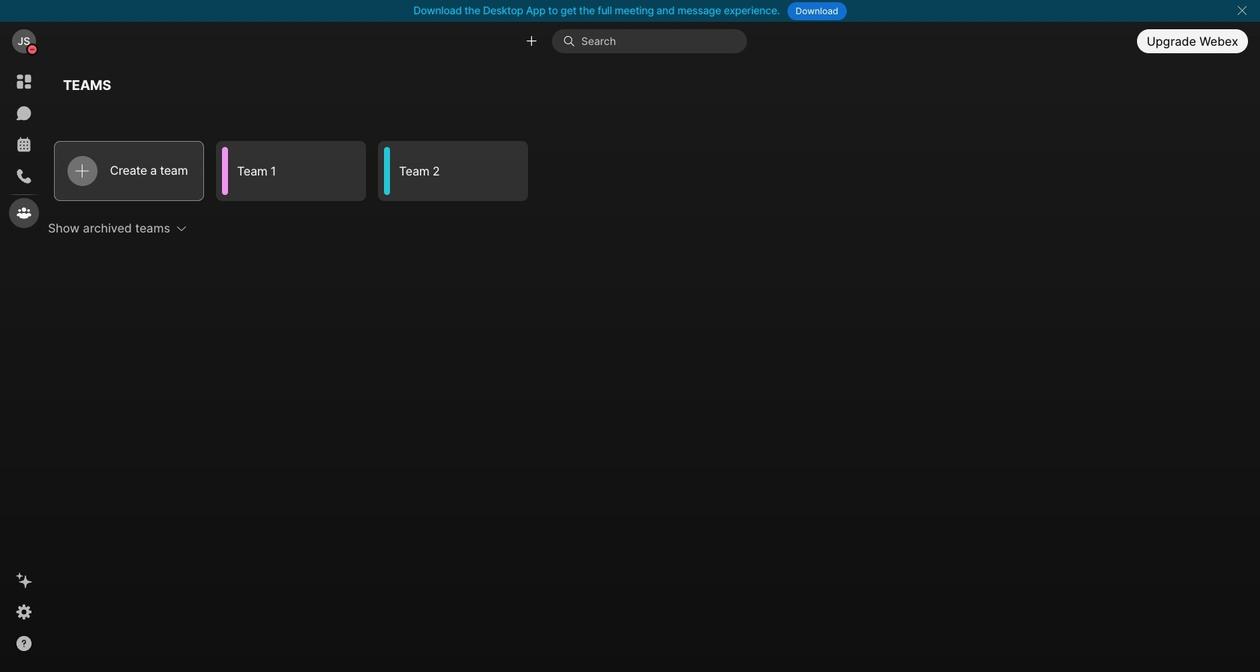 Task type: vqa. For each thing, say whether or not it's contained in the screenshot.
Welcome Space list item
no



Task type: locate. For each thing, give the bounding box(es) containing it.
cancel_16 image
[[1237, 5, 1248, 17]]

navigation
[[0, 61, 48, 672]]



Task type: describe. For each thing, give the bounding box(es) containing it.
show archived teams image
[[176, 223, 187, 233]]

webex tab list
[[9, 67, 39, 228]]

teams list list
[[48, 135, 1236, 207]]

create new team image
[[75, 164, 89, 178]]



